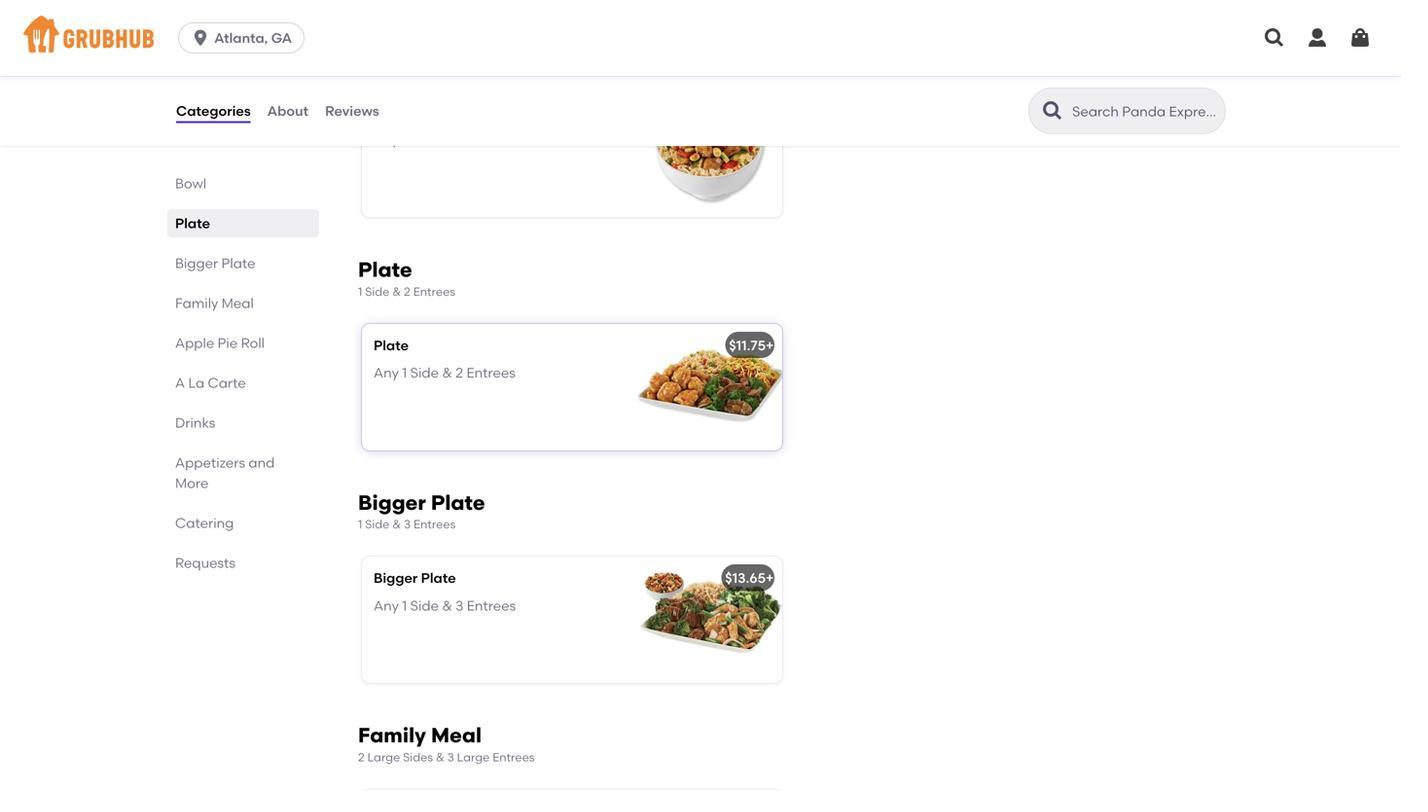 Task type: locate. For each thing, give the bounding box(es) containing it.
1 horizontal spatial svg image
[[1263, 26, 1287, 50]]

+ for plate
[[766, 337, 774, 354]]

entrees
[[413, 285, 455, 299], [467, 365, 516, 381], [414, 518, 456, 532], [467, 598, 516, 614], [493, 751, 535, 765]]

0 vertical spatial 2
[[404, 285, 411, 299]]

search icon image
[[1041, 99, 1065, 123]]

entrees for any 1 side & 2 entrees
[[467, 365, 516, 381]]

2 vertical spatial 3
[[448, 751, 454, 765]]

1 vertical spatial 3
[[456, 598, 464, 614]]

reviews button
[[324, 76, 380, 146]]

1 horizontal spatial large
[[457, 751, 490, 765]]

side for bowl
[[410, 132, 439, 148]]

bigger plate 1 side & 3 entrees
[[358, 490, 485, 532]]

3 inside bigger plate 1 side & 3 entrees
[[404, 518, 411, 532]]

1
[[402, 132, 407, 148], [456, 132, 461, 148], [358, 285, 362, 299], [402, 365, 407, 381], [358, 518, 362, 532], [402, 598, 407, 614]]

2 svg image from the left
[[1349, 26, 1372, 50]]

entrees inside family meal 2 large sides & 3 large entrees
[[493, 751, 535, 765]]

1 vertical spatial 2
[[456, 365, 463, 381]]

bigger plate up the family meal
[[175, 255, 256, 272]]

1 any from the top
[[374, 132, 399, 148]]

1 horizontal spatial svg image
[[1349, 26, 1372, 50]]

2 for plate
[[404, 285, 411, 299]]

any for plate
[[374, 365, 399, 381]]

side
[[410, 132, 439, 148], [365, 285, 390, 299], [410, 365, 439, 381], [365, 518, 390, 532], [410, 598, 439, 614]]

0 vertical spatial bigger plate
[[175, 255, 256, 272]]

1 vertical spatial meal
[[431, 723, 482, 748]]

& inside 'plate 1 side & 2 entrees'
[[392, 285, 401, 299]]

2 large from the left
[[457, 751, 490, 765]]

$11.75 +
[[729, 337, 774, 354]]

1 vertical spatial bowl
[[175, 175, 206, 192]]

atlanta, ga
[[214, 30, 292, 46]]

0 vertical spatial +
[[766, 337, 774, 354]]

side inside bigger plate 1 side & 3 entrees
[[365, 518, 390, 532]]

0 vertical spatial any
[[374, 132, 399, 148]]

1 + from the top
[[766, 337, 774, 354]]

1 horizontal spatial bigger plate
[[374, 570, 456, 587]]

drinks
[[175, 415, 215, 431]]

1 vertical spatial bigger
[[358, 490, 426, 515]]

0 horizontal spatial meal
[[222, 295, 254, 311]]

svg image
[[1263, 26, 1287, 50], [191, 28, 210, 48]]

meal up sides
[[431, 723, 482, 748]]

more
[[175, 475, 209, 492]]

0 horizontal spatial 2
[[358, 751, 365, 765]]

& inside family meal 2 large sides & 3 large entrees
[[436, 751, 445, 765]]

meal inside family meal 2 large sides & 3 large entrees
[[431, 723, 482, 748]]

+ for bigger plate
[[766, 570, 774, 587]]

2 inside 'plate 1 side & 2 entrees'
[[404, 285, 411, 299]]

1 horizontal spatial meal
[[431, 723, 482, 748]]

pie
[[218, 335, 238, 351]]

+
[[766, 337, 774, 354], [766, 570, 774, 587]]

side for bigger plate
[[410, 598, 439, 614]]

1 inside 'plate 1 side & 2 entrees'
[[358, 285, 362, 299]]

0 vertical spatial 3
[[404, 518, 411, 532]]

meal up pie
[[222, 295, 254, 311]]

reviews
[[325, 103, 379, 119]]

meal for family meal
[[222, 295, 254, 311]]

0 vertical spatial bowl
[[374, 104, 406, 121]]

carte
[[208, 375, 246, 391]]

0 horizontal spatial bigger plate
[[175, 255, 256, 272]]

1 vertical spatial bigger plate
[[374, 570, 456, 587]]

2 vertical spatial any
[[374, 598, 399, 614]]

bigger plate up the any 1 side & 3 entrees on the left bottom
[[374, 570, 456, 587]]

bigger
[[175, 255, 218, 272], [358, 490, 426, 515], [374, 570, 418, 587]]

family inside family meal 2 large sides & 3 large entrees
[[358, 723, 426, 748]]

1 horizontal spatial family
[[358, 723, 426, 748]]

meal
[[222, 295, 254, 311], [431, 723, 482, 748]]

0 horizontal spatial svg image
[[191, 28, 210, 48]]

plate
[[175, 215, 210, 232], [221, 255, 256, 272], [358, 257, 412, 282], [374, 337, 409, 354], [431, 490, 485, 515], [421, 570, 456, 587]]

bowl up any 1 side & 1 entree at the left top of page
[[374, 104, 406, 121]]

3
[[404, 518, 411, 532], [456, 598, 464, 614], [448, 751, 454, 765]]

bigger plate
[[175, 255, 256, 272], [374, 570, 456, 587]]

large left sides
[[368, 751, 400, 765]]

0 horizontal spatial svg image
[[1306, 26, 1330, 50]]

family
[[175, 295, 218, 311], [358, 723, 426, 748]]

a la carte
[[175, 375, 246, 391]]

any
[[374, 132, 399, 148], [374, 365, 399, 381], [374, 598, 399, 614]]

entrees inside 'plate 1 side & 2 entrees'
[[413, 285, 455, 299]]

large right sides
[[457, 751, 490, 765]]

1 horizontal spatial 3
[[448, 751, 454, 765]]

2 any from the top
[[374, 365, 399, 381]]

0 horizontal spatial large
[[368, 751, 400, 765]]

0 horizontal spatial bowl
[[175, 175, 206, 192]]

bowl down categories button
[[175, 175, 206, 192]]

0 vertical spatial family
[[175, 295, 218, 311]]

family for family meal 2 large sides & 3 large entrees
[[358, 723, 426, 748]]

2 vertical spatial 2
[[358, 751, 365, 765]]

1 horizontal spatial 2
[[404, 285, 411, 299]]

bigger inside bigger plate 1 side & 3 entrees
[[358, 490, 426, 515]]

3 any from the top
[[374, 598, 399, 614]]

1 vertical spatial +
[[766, 570, 774, 587]]

1 vertical spatial any
[[374, 365, 399, 381]]

about button
[[266, 76, 310, 146]]

bowl for any 1 side & 1 entree
[[374, 104, 406, 121]]

entrees inside bigger plate 1 side & 3 entrees
[[414, 518, 456, 532]]

0 horizontal spatial family
[[175, 295, 218, 311]]

0 vertical spatial meal
[[222, 295, 254, 311]]

& for plate 1 side & 2 entrees
[[392, 285, 401, 299]]

0 horizontal spatial 3
[[404, 518, 411, 532]]

svg image inside atlanta, ga button
[[191, 28, 210, 48]]

roll
[[241, 335, 265, 351]]

2 + from the top
[[766, 570, 774, 587]]

entree
[[464, 132, 507, 148]]

2
[[404, 285, 411, 299], [456, 365, 463, 381], [358, 751, 365, 765]]

bowl
[[374, 104, 406, 121], [175, 175, 206, 192]]

ga
[[271, 30, 292, 46]]

1 for plate 1 side & 2 entrees
[[358, 285, 362, 299]]

svg image
[[1306, 26, 1330, 50], [1349, 26, 1372, 50]]

any 1 side & 1 entree
[[374, 132, 507, 148]]

1 vertical spatial family
[[358, 723, 426, 748]]

2 horizontal spatial 2
[[456, 365, 463, 381]]

family up apple
[[175, 295, 218, 311]]

1 horizontal spatial bowl
[[374, 104, 406, 121]]

family up sides
[[358, 723, 426, 748]]

main navigation navigation
[[0, 0, 1402, 76]]

large
[[368, 751, 400, 765], [457, 751, 490, 765]]

entrees for plate 1 side & 2 entrees
[[413, 285, 455, 299]]

2 for any
[[456, 365, 463, 381]]

$13.65
[[725, 570, 766, 587]]

side inside 'plate 1 side & 2 entrees'
[[365, 285, 390, 299]]

&
[[442, 132, 453, 148], [392, 285, 401, 299], [442, 365, 453, 381], [392, 518, 401, 532], [442, 598, 453, 614], [436, 751, 445, 765]]

appetizers
[[175, 455, 245, 471]]

2 horizontal spatial 3
[[456, 598, 464, 614]]



Task type: describe. For each thing, give the bounding box(es) containing it.
any 1 side & 2 entrees
[[374, 365, 516, 381]]

side for plate
[[410, 365, 439, 381]]

plate inside bigger plate 1 side & 3 entrees
[[431, 490, 485, 515]]

categories button
[[175, 76, 252, 146]]

any for bigger
[[374, 598, 399, 614]]

1 inside bigger plate 1 side & 3 entrees
[[358, 518, 362, 532]]

a
[[175, 375, 185, 391]]

& for any 1 side & 1 entree
[[442, 132, 453, 148]]

1 for any 1 side & 1 entree
[[402, 132, 407, 148]]

2 inside family meal 2 large sides & 3 large entrees
[[358, 751, 365, 765]]

1 for any 1 side & 2 entrees
[[402, 365, 407, 381]]

appetizers and more
[[175, 455, 275, 492]]

catering
[[175, 515, 234, 531]]

0 vertical spatial bigger
[[175, 255, 218, 272]]

about
[[267, 103, 309, 119]]

plate image
[[637, 324, 783, 450]]

3 inside family meal 2 large sides & 3 large entrees
[[448, 751, 454, 765]]

family meal
[[175, 295, 254, 311]]

bigger plate image
[[637, 557, 783, 683]]

plate 1 side & 2 entrees
[[358, 257, 455, 299]]

family for family meal
[[175, 295, 218, 311]]

1 for any 1 side & 3 entrees
[[402, 598, 407, 614]]

family meal 2 large sides & 3 large entrees
[[358, 723, 535, 765]]

and
[[249, 455, 275, 471]]

2 vertical spatial bigger
[[374, 570, 418, 587]]

& for any 1 side & 2 entrees
[[442, 365, 453, 381]]

1 svg image from the left
[[1306, 26, 1330, 50]]

la
[[188, 375, 205, 391]]

requests
[[175, 555, 235, 571]]

entrees for any 1 side & 3 entrees
[[467, 598, 516, 614]]

$11.75
[[729, 337, 766, 354]]

& for any 1 side & 3 entrees
[[442, 598, 453, 614]]

Search Panda Express (3101) search field
[[1071, 102, 1220, 121]]

sides
[[403, 751, 433, 765]]

& inside bigger plate 1 side & 3 entrees
[[392, 518, 401, 532]]

apple pie roll
[[175, 335, 265, 351]]

$13.65 +
[[725, 570, 774, 587]]

atlanta,
[[214, 30, 268, 46]]

1 large from the left
[[368, 751, 400, 765]]

bowl for plate
[[175, 175, 206, 192]]

any 1 side & 3 entrees
[[374, 598, 516, 614]]

categories
[[176, 103, 251, 119]]

atlanta, ga button
[[178, 22, 313, 54]]

plate inside 'plate 1 side & 2 entrees'
[[358, 257, 412, 282]]

bowl image
[[637, 91, 783, 217]]

meal for family meal 2 large sides & 3 large entrees
[[431, 723, 482, 748]]

apple
[[175, 335, 214, 351]]



Task type: vqa. For each thing, say whether or not it's contained in the screenshot.
the
no



